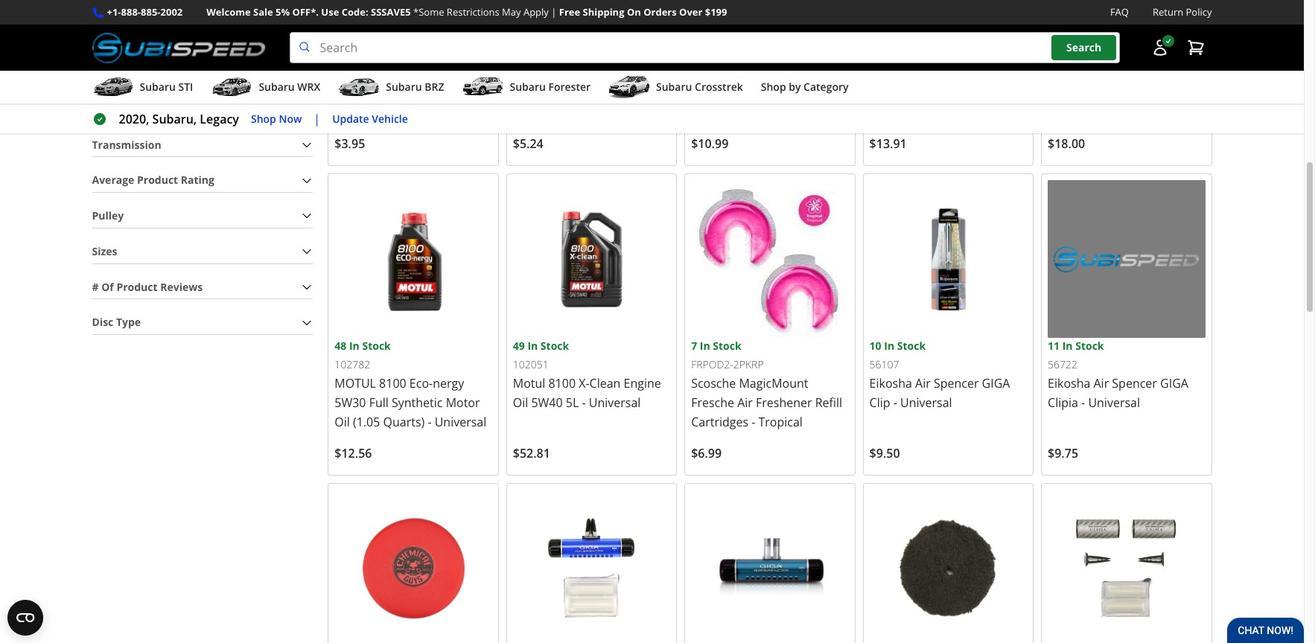Task type: locate. For each thing, give the bounding box(es) containing it.
chemical guys bucket lid cap red w/black printed logo universal image
[[335, 490, 492, 644]]

1 vertical spatial clean
[[590, 375, 621, 392]]

clean for -
[[590, 375, 621, 392]]

0 vertical spatial shop
[[761, 80, 787, 94]]

motul
[[513, 375, 546, 392]]

1 vertical spatial 11
[[1048, 339, 1060, 353]]

motul
[[870, 66, 912, 82], [335, 375, 376, 392]]

refill inside 7 in stock frpod2-2pkrp scosche magicmount fresche air freshener refill cartridges - tropical
[[816, 395, 843, 411]]

fresche down frpod7-
[[513, 85, 556, 102]]

motor inside 36 in stock 106376 motul 8100 x-clean 5w30 full synthetic motor oil (1.05 quarts) - universal
[[947, 85, 981, 102]]

spencer inside 10 in stock 56107 eikosha air spencer giga clip - universal
[[934, 375, 979, 392]]

0 horizontal spatial synthetic
[[392, 395, 443, 411]]

quarts) inside 48 in stock 102782 motul 8100 eco-nergy 5w30 full synthetic motor oil (1.05 quarts) - universal
[[383, 414, 425, 431]]

sssave5
[[371, 5, 411, 19]]

in right 45
[[349, 29, 360, 43]]

quarts) down eco-
[[383, 414, 425, 431]]

2pkrp inside 2 in stock frpod7-2pkrp scosche magicmount fresche air freshener refill cartridges (pine) - universal
[[555, 48, 586, 62]]

synthetic inside 48 in stock 102782 motul 8100 eco-nergy 5w30 full synthetic motor oil (1.05 quarts) - universal
[[392, 395, 443, 411]]

transmission button
[[92, 134, 313, 157]]

a subaru forester thumbnail image image
[[462, 76, 504, 98]]

1 horizontal spatial giga
[[1161, 375, 1189, 392]]

| left free
[[552, 5, 557, 19]]

(1.05 inside 36 in stock 106376 motul 8100 x-clean 5w30 full synthetic motor oil (1.05 quarts) - universal
[[870, 105, 897, 121]]

fresche for scosche magicmount fresche air freshener refill cartridges (pine) - universal
[[513, 85, 556, 102]]

+1-888-885-2002
[[107, 5, 183, 19]]

0 horizontal spatial scosche
[[513, 66, 558, 82]]

type
[[116, 315, 141, 330]]

$199
[[705, 5, 728, 19]]

fresche inside 2 in stock frpod7-2pkrp scosche magicmount fresche air freshener refill cartridges (pine) - universal
[[513, 85, 556, 102]]

stock inside 2 in stock frpod7-2pkrp scosche magicmount fresche air freshener refill cartridges (pine) - universal
[[535, 29, 564, 43]]

frpod7-
[[513, 48, 555, 62]]

eikosha down '56107'
[[870, 375, 913, 392]]

0 vertical spatial 5w30
[[990, 66, 1021, 82]]

0 horizontal spatial 8100
[[379, 375, 407, 392]]

0 horizontal spatial 5w30
[[335, 395, 366, 411]]

0 vertical spatial refill
[[637, 85, 664, 102]]

tomei
[[1048, 66, 1083, 82]]

eikosha down 56722
[[1048, 375, 1091, 392]]

clean left engine
[[590, 375, 621, 392]]

8100 inside 48 in stock 102782 motul 8100 eco-nergy 5w30 full synthetic motor oil (1.05 quarts) - universal
[[379, 375, 407, 392]]

motul down 102782
[[335, 375, 376, 392]]

tg701a-sb00b
[[1048, 48, 1120, 62]]

(1.05 up the $12.56
[[353, 414, 380, 431]]

yokohama
[[1130, 85, 1197, 102]]

in inside 11 in stock cws_110_16 chemical guys honeydew snow foam auto wash cleanser
[[706, 29, 717, 43]]

in right 48 at the bottom left of the page
[[349, 339, 360, 353]]

$3.95
[[335, 136, 365, 152]]

stock up frpod7-
[[535, 29, 564, 43]]

motul inside 36 in stock 106376 motul 8100 x-clean 5w30 full synthetic motor oil (1.05 quarts) - universal
[[870, 66, 912, 82]]

in inside 48 in stock 102782 motul 8100 eco-nergy 5w30 full synthetic motor oil (1.05 quarts) - universal
[[349, 339, 360, 353]]

1 horizontal spatial 2pkrp
[[734, 358, 764, 372]]

0 vertical spatial motor
[[947, 85, 981, 102]]

0 horizontal spatial eikosha
[[870, 375, 913, 392]]

x- inside 36 in stock 106376 motul 8100 x-clean 5w30 full synthetic motor oil (1.05 quarts) - universal
[[945, 66, 956, 82]]

subaru sti button
[[92, 74, 193, 104]]

0 horizontal spatial 2pkrp
[[555, 48, 586, 62]]

spencer for eikosha air spencer giga clipia - universal
[[1113, 375, 1158, 392]]

0 horizontal spatial 11
[[692, 29, 704, 43]]

giga for eikosha air spencer giga clip - universal
[[983, 375, 1011, 392]]

in inside 36 in stock 106376 motul 8100 x-clean 5w30 full synthetic motor oil (1.05 quarts) - universal
[[885, 29, 895, 43]]

magicmount up the (pine)
[[561, 66, 630, 82]]

1 vertical spatial quarts)
[[383, 414, 425, 431]]

x- for motor
[[945, 66, 956, 82]]

1 horizontal spatial 8100
[[549, 375, 576, 392]]

stock up 106376
[[898, 29, 926, 43]]

1 horizontal spatial (1.05
[[870, 105, 897, 121]]

sale
[[253, 5, 273, 19]]

shop inside dropdown button
[[761, 80, 787, 94]]

clean down motul 8100 x-clean 5w30 full synthetic motor oil (1.05 quarts) - universal image
[[956, 66, 987, 82]]

1 vertical spatial cartridges
[[692, 414, 749, 431]]

0 vertical spatial product
[[137, 173, 178, 187]]

11 inside 11 in stock 56722 eikosha air spencer giga clipia - universal
[[1048, 339, 1060, 353]]

in for motul 8100 x-clean engine oil 5w40 5l - universal
[[528, 339, 538, 353]]

1 vertical spatial motor
[[446, 395, 480, 411]]

by
[[789, 80, 801, 94]]

open widget image
[[7, 601, 43, 636]]

8100 for motul 8100 x-clean engine oil 5w40 5l - universal
[[549, 375, 576, 392]]

1 vertical spatial x-
[[579, 375, 590, 392]]

10
[[870, 339, 882, 353]]

1 horizontal spatial motor
[[947, 85, 981, 102]]

freshener inside 2 in stock frpod7-2pkrp scosche magicmount fresche air freshener refill cartridges (pine) - universal
[[578, 85, 634, 102]]

refill left the clip
[[816, 395, 843, 411]]

stock up cws_110_16
[[719, 29, 748, 43]]

full inside 36 in stock 106376 motul 8100 x-clean 5w30 full synthetic motor oil (1.05 quarts) - universal
[[870, 85, 890, 102]]

2 vertical spatial oil
[[335, 414, 350, 431]]

synthetic for eco-
[[392, 395, 443, 411]]

$13.91
[[870, 136, 907, 152]]

11 for eikosha air spencer giga clipia - universal
[[1048, 339, 1060, 353]]

cartridges inside 2 in stock frpod7-2pkrp scosche magicmount fresche air freshener refill cartridges (pine) - universal
[[513, 105, 571, 121]]

universal inside 11 in stock 56722 eikosha air spencer giga clipia - universal
[[1089, 395, 1141, 411]]

56107
[[870, 358, 900, 372]]

2 in stock frpod7-2pkrp scosche magicmount fresche air freshener refill cartridges (pine) - universal
[[513, 29, 667, 121]]

1 horizontal spatial synthetic
[[893, 85, 944, 102]]

5w30 inside 36 in stock 106376 motul 8100 x-clean 5w30 full synthetic motor oil (1.05 quarts) - universal
[[990, 66, 1021, 82]]

0 vertical spatial quarts)
[[900, 105, 942, 121]]

legacy
[[200, 111, 239, 128]]

refill left snow
[[637, 85, 664, 102]]

0 horizontal spatial oil
[[335, 414, 350, 431]]

2 horizontal spatial oil
[[984, 85, 999, 102]]

eikosha air spencer giga clipia - universal image
[[1048, 181, 1206, 338], [1048, 490, 1206, 644]]

1 vertical spatial oil
[[513, 395, 529, 411]]

888-
[[121, 5, 141, 19]]

2pkrp up tropical
[[734, 358, 764, 372]]

0 vertical spatial magicmount
[[561, 66, 630, 82]]

1 horizontal spatial clean
[[956, 66, 987, 82]]

code:
[[342, 5, 369, 19]]

eikosha for clip
[[870, 375, 913, 392]]

1 horizontal spatial refill
[[816, 395, 843, 411]]

minatomirai
[[1048, 85, 1127, 102]]

motor inside 48 in stock 102782 motul 8100 eco-nergy 5w30 full synthetic motor oil (1.05 quarts) - universal
[[446, 395, 480, 411]]

refill for scosche magicmount fresche air freshener refill cartridges (pine) - universal
[[637, 85, 664, 102]]

full inside 48 in stock 102782 motul 8100 eco-nergy 5w30 full synthetic motor oil (1.05 quarts) - universal
[[369, 395, 389, 411]]

policy
[[1187, 5, 1213, 19]]

0 horizontal spatial refill
[[637, 85, 664, 102]]

shop left by
[[761, 80, 787, 94]]

1 horizontal spatial scosche
[[692, 375, 736, 392]]

shop for shop by category
[[761, 80, 787, 94]]

1 vertical spatial fresche
[[692, 395, 735, 411]]

0 horizontal spatial fresche
[[513, 85, 556, 102]]

# of product reviews button
[[92, 276, 313, 299]]

fresche inside 7 in stock frpod2-2pkrp scosche magicmount fresche air freshener refill cartridges - tropical
[[692, 395, 735, 411]]

*some
[[414, 5, 444, 19]]

0 horizontal spatial magicmount
[[561, 66, 630, 82]]

scosche for scosche magicmount fresche air freshener refill cartridges - tropical
[[692, 375, 736, 392]]

in up 56722
[[1063, 339, 1073, 353]]

shade
[[1113, 66, 1152, 82]]

1 horizontal spatial eikosha air spencer giga clip - universal image
[[692, 490, 849, 644]]

motul 8100 x-clean engine oil 5w40 5l - universal image
[[513, 181, 671, 338]]

subispeed logo image
[[92, 32, 266, 63]]

clip
[[870, 395, 891, 411]]

x- down motul 8100 x-clean 5w30 full synthetic motor oil (1.05 quarts) - universal image
[[945, 66, 956, 82]]

1 horizontal spatial 11
[[1048, 339, 1060, 353]]

$52.81
[[513, 445, 551, 462]]

stock inside 7 in stock frpod2-2pkrp scosche magicmount fresche air freshener refill cartridges - tropical
[[713, 339, 742, 353]]

5 subaru from the left
[[657, 80, 693, 94]]

in inside 49 in stock 102051 motul 8100 x-clean engine oil 5w40 5l - universal
[[528, 339, 538, 353]]

eikosha inside 11 in stock 56722 eikosha air spencer giga clipia - universal
[[1048, 375, 1091, 392]]

0 horizontal spatial |
[[314, 111, 321, 128]]

1 vertical spatial 5w30
[[335, 395, 366, 411]]

1 vertical spatial motul
[[335, 375, 376, 392]]

faq link
[[1111, 4, 1130, 20]]

in right 36
[[885, 29, 895, 43]]

1 horizontal spatial quarts)
[[900, 105, 942, 121]]

1 vertical spatial refill
[[816, 395, 843, 411]]

air inside 7 in stock frpod2-2pkrp scosche magicmount fresche air freshener refill cartridges - tropical
[[738, 395, 753, 411]]

full down 106376
[[870, 85, 890, 102]]

8100
[[915, 66, 942, 82], [379, 375, 407, 392], [549, 375, 576, 392]]

oil inside 48 in stock 102782 motul 8100 eco-nergy 5w30 full synthetic motor oil (1.05 quarts) - universal
[[335, 414, 350, 431]]

synthetic down eco-
[[392, 395, 443, 411]]

stock up 102782
[[362, 339, 391, 353]]

3 subaru from the left
[[386, 80, 422, 94]]

stock inside 36 in stock 106376 motul 8100 x-clean 5w30 full synthetic motor oil (1.05 quarts) - universal
[[898, 29, 926, 43]]

scosche for scosche magicmount fresche air freshener refill cartridges (pine) - universal
[[513, 66, 558, 82]]

eikosha
[[870, 375, 913, 392], [1048, 375, 1091, 392]]

56722
[[1048, 358, 1078, 372]]

cartridges down subaru forester
[[513, 105, 571, 121]]

motor
[[947, 85, 981, 102], [446, 395, 480, 411]]

oil for nergy
[[335, 414, 350, 431]]

fresche down frpod2- at the bottom right
[[692, 395, 735, 411]]

0 horizontal spatial eikosha air spencer giga clip - universal image
[[513, 490, 671, 644]]

category
[[804, 80, 849, 94]]

x-
[[945, 66, 956, 82], [579, 375, 590, 392]]

scosche
[[513, 66, 558, 82], [692, 375, 736, 392]]

1 vertical spatial (1.05
[[353, 414, 380, 431]]

average product rating
[[92, 173, 215, 187]]

synthetic for x-
[[893, 85, 944, 102]]

full down 102782
[[369, 395, 389, 411]]

2 eikosha from the left
[[1048, 375, 1091, 392]]

2 spencer from the left
[[1113, 375, 1158, 392]]

stock for scosche magicmount fresche air freshener refill cartridges (pine) - universal
[[535, 29, 564, 43]]

scosche inside 7 in stock frpod2-2pkrp scosche magicmount fresche air freshener refill cartridges - tropical
[[692, 375, 736, 392]]

x- for 5l
[[579, 375, 590, 392]]

1 horizontal spatial full
[[870, 85, 890, 102]]

synthetic inside 36 in stock 106376 motul 8100 x-clean 5w30 full synthetic motor oil (1.05 quarts) - universal
[[893, 85, 944, 102]]

cartridges up '$6.99'
[[692, 414, 749, 431]]

0 vertical spatial clean
[[956, 66, 987, 82]]

$9.75
[[1048, 445, 1079, 462]]

(1.05 for $12.56
[[353, 414, 380, 431]]

subaru brz
[[386, 80, 444, 94]]

1 horizontal spatial motul
[[870, 66, 912, 82]]

11 inside 11 in stock cws_110_16 chemical guys honeydew snow foam auto wash cleanser
[[692, 29, 704, 43]]

oil inside 36 in stock 106376 motul 8100 x-clean 5w30 full synthetic motor oil (1.05 quarts) - universal
[[984, 85, 999, 102]]

scosche inside 2 in stock frpod7-2pkrp scosche magicmount fresche air freshener refill cartridges (pine) - universal
[[513, 66, 558, 82]]

8100 for motul 8100 eco-nergy 5w30 full synthetic motor oil (1.05 quarts) - universal
[[379, 375, 407, 392]]

stock for scosche magicmount fresche air freshener refill cartridges - tropical
[[713, 339, 742, 353]]

in right 10 at the right
[[885, 339, 895, 353]]

5w30 inside 48 in stock 102782 motul 8100 eco-nergy 5w30 full synthetic motor oil (1.05 quarts) - universal
[[335, 395, 366, 411]]

motor for clean
[[947, 85, 981, 102]]

refill for scosche magicmount fresche air freshener refill cartridges - tropical
[[816, 395, 843, 411]]

- inside 48 in stock 102782 motul 8100 eco-nergy 5w30 full synthetic motor oil (1.05 quarts) - universal
[[428, 414, 432, 431]]

crosstrek
[[695, 80, 744, 94]]

stock for eikosha air spencer giga clip - universal
[[898, 339, 926, 353]]

oil
[[984, 85, 999, 102], [513, 395, 529, 411], [335, 414, 350, 431]]

stock up frpod2- at the bottom right
[[713, 339, 742, 353]]

0 horizontal spatial quarts)
[[383, 414, 425, 431]]

1 eikosha from the left
[[870, 375, 913, 392]]

stock up '56107'
[[898, 339, 926, 353]]

4 subaru from the left
[[510, 80, 546, 94]]

stock up 56722
[[1076, 339, 1105, 353]]

1 subaru from the left
[[140, 80, 176, 94]]

0 vertical spatial (1.05
[[870, 105, 897, 121]]

giga inside 11 in stock 56722 eikosha air spencer giga clipia - universal
[[1161, 375, 1189, 392]]

freshener up the (pine)
[[578, 85, 634, 102]]

- inside 11 in stock 56722 eikosha air spencer giga clipia - universal
[[1082, 395, 1086, 411]]

freshener inside 7 in stock frpod2-2pkrp scosche magicmount fresche air freshener refill cartridges - tropical
[[756, 395, 813, 411]]

scosche down frpod2- at the bottom right
[[692, 375, 736, 392]]

refill inside 2 in stock frpod7-2pkrp scosche magicmount fresche air freshener refill cartridges (pine) - universal
[[637, 85, 664, 102]]

11 up 56722
[[1048, 339, 1060, 353]]

quarts) for $12.56
[[383, 414, 425, 431]]

stock up 102051
[[541, 339, 569, 353]]

in up cws_110_16
[[706, 29, 717, 43]]

giga for eikosha air spencer giga clipia - universal
[[1161, 375, 1189, 392]]

0 vertical spatial cartridges
[[513, 105, 571, 121]]

1 vertical spatial scosche
[[692, 375, 736, 392]]

2pkrp inside 7 in stock frpod2-2pkrp scosche magicmount fresche air freshener refill cartridges - tropical
[[734, 358, 764, 372]]

stock up hose
[[362, 29, 391, 43]]

5w30 down 102782
[[335, 395, 366, 411]]

1 horizontal spatial x-
[[945, 66, 956, 82]]

2 horizontal spatial 8100
[[915, 66, 942, 82]]

0 vertical spatial full
[[870, 85, 890, 102]]

subaru
[[140, 80, 176, 94], [259, 80, 295, 94], [386, 80, 422, 94], [510, 80, 546, 94], [657, 80, 693, 94]]

49 in stock 102051 motul 8100 x-clean engine oil 5w40 5l - universal
[[513, 339, 662, 411]]

fresche for scosche magicmount fresche air freshener refill cartridges - tropical
[[692, 395, 735, 411]]

magicmount up tropical
[[740, 375, 809, 392]]

5%
[[276, 5, 290, 19]]

0 vertical spatial x-
[[945, 66, 956, 82]]

1 vertical spatial eikosha air spencer giga clipia - universal image
[[1048, 490, 1206, 644]]

1 vertical spatial full
[[369, 395, 389, 411]]

0 vertical spatial synthetic
[[893, 85, 944, 102]]

off*.
[[293, 5, 319, 19]]

0 horizontal spatial cartridges
[[513, 105, 571, 121]]

1 vertical spatial 2pkrp
[[734, 358, 764, 372]]

1 spencer from the left
[[934, 375, 979, 392]]

clean for oil
[[956, 66, 987, 82]]

stock inside 11 in stock 56722 eikosha air spencer giga clipia - universal
[[1076, 339, 1105, 353]]

2 subaru from the left
[[259, 80, 295, 94]]

8100 left eco-
[[379, 375, 407, 392]]

in right the 7
[[700, 339, 711, 353]]

welcome
[[207, 5, 251, 19]]

freshener up tropical
[[756, 395, 813, 411]]

2 giga from the left
[[1161, 375, 1189, 392]]

subaru crosstrek button
[[609, 74, 744, 104]]

fumoto 3/8in id x 3ft vinyl hose - universal image
[[335, 0, 492, 29]]

- inside 45 in stock f-hose fumoto 3/8in id x 3ft vinyl hose - universal
[[366, 85, 370, 102]]

in inside 10 in stock 56107 eikosha air spencer giga clip - universal
[[885, 339, 895, 353]]

synthetic down 106376
[[893, 85, 944, 102]]

average
[[92, 173, 134, 187]]

8100 inside 36 in stock 106376 motul 8100 x-clean 5w30 full synthetic motor oil (1.05 quarts) - universal
[[915, 66, 942, 82]]

0 vertical spatial 2pkrp
[[555, 48, 586, 62]]

clean inside 49 in stock 102051 motul 8100 x-clean engine oil 5w40 5l - universal
[[590, 375, 621, 392]]

0 horizontal spatial full
[[369, 395, 389, 411]]

1 horizontal spatial shop
[[761, 80, 787, 94]]

stock inside 45 in stock f-hose fumoto 3/8in id x 3ft vinyl hose - universal
[[362, 29, 391, 43]]

5w30
[[990, 66, 1021, 82], [335, 395, 366, 411]]

in right 2
[[522, 29, 532, 43]]

air inside 10 in stock 56107 eikosha air spencer giga clip - universal
[[916, 375, 931, 392]]

product left rating at the left top
[[137, 173, 178, 187]]

| right the 'now'
[[314, 111, 321, 128]]

in inside 45 in stock f-hose fumoto 3/8in id x 3ft vinyl hose - universal
[[349, 29, 360, 43]]

stock inside 11 in stock cws_110_16 chemical guys honeydew snow foam auto wash cleanser
[[719, 29, 748, 43]]

clean inside 36 in stock 106376 motul 8100 x-clean 5w30 full synthetic motor oil (1.05 quarts) - universal
[[956, 66, 987, 82]]

0 vertical spatial motul
[[870, 66, 912, 82]]

oil for clean
[[984, 85, 999, 102]]

(1.05 up the $13.91 at top
[[870, 105, 897, 121]]

1 horizontal spatial spencer
[[1113, 375, 1158, 392]]

1 horizontal spatial fresche
[[692, 395, 735, 411]]

(1.05 inside 48 in stock 102782 motul 8100 eco-nergy 5w30 full synthetic motor oil (1.05 quarts) - universal
[[353, 414, 380, 431]]

+1-
[[107, 5, 121, 19]]

102782
[[335, 358, 371, 372]]

subaru brz button
[[338, 74, 444, 104]]

magicmount inside 2 in stock frpod7-2pkrp scosche magicmount fresche air freshener refill cartridges (pine) - universal
[[561, 66, 630, 82]]

x- up 5l
[[579, 375, 590, 392]]

0 horizontal spatial freshener
[[578, 85, 634, 102]]

stock inside 10 in stock 56107 eikosha air spencer giga clip - universal
[[898, 339, 926, 353]]

motul inside 48 in stock 102782 motul 8100 eco-nergy 5w30 full synthetic motor oil (1.05 quarts) - universal
[[335, 375, 376, 392]]

universal inside 45 in stock f-hose fumoto 3/8in id x 3ft vinyl hose - universal
[[373, 85, 425, 102]]

vehicle
[[372, 112, 408, 126]]

in inside 2 in stock frpod7-2pkrp scosche magicmount fresche air freshener refill cartridges (pine) - universal
[[522, 29, 532, 43]]

motul down 106376
[[870, 66, 912, 82]]

0 vertical spatial scosche
[[513, 66, 558, 82]]

5w30 left tomei
[[990, 66, 1021, 82]]

refill
[[637, 85, 664, 102], [816, 395, 843, 411]]

air inside 11 in stock 56722 eikosha air spencer giga clipia - universal
[[1094, 375, 1110, 392]]

magicmount inside 7 in stock frpod2-2pkrp scosche magicmount fresche air freshener refill cartridges - tropical
[[740, 375, 809, 392]]

scosche down frpod7-
[[513, 66, 558, 82]]

chemical guys black optics microfiber black polishing pad 5.5" - universal image
[[870, 490, 1028, 644]]

45 in stock f-hose fumoto 3/8in id x 3ft vinyl hose - universal
[[335, 29, 482, 102]]

quarts) inside 36 in stock 106376 motul 8100 x-clean 5w30 full synthetic motor oil (1.05 quarts) - universal
[[900, 105, 942, 121]]

1 vertical spatial product
[[117, 280, 158, 294]]

sizes
[[92, 244, 117, 258]]

universal inside tomei sun shade wrx/sti minatomirai yokohama - universal
[[1048, 105, 1100, 121]]

motul 8100 x-clean 5w30 full synthetic motor oil (1.05 quarts) - universal image
[[870, 0, 1028, 29]]

guys
[[746, 66, 773, 82]]

8100 inside 49 in stock 102051 motul 8100 x-clean engine oil 5w40 5l - universal
[[549, 375, 576, 392]]

motul for motul 8100 x-clean 5w30 full synthetic motor oil (1.05 quarts) - universal
[[870, 66, 912, 82]]

0 horizontal spatial shop
[[251, 112, 276, 126]]

1 vertical spatial shop
[[251, 112, 276, 126]]

in inside 7 in stock frpod2-2pkrp scosche magicmount fresche air freshener refill cartridges - tropical
[[700, 339, 711, 353]]

1 horizontal spatial cartridges
[[692, 414, 749, 431]]

0 vertical spatial freshener
[[578, 85, 634, 102]]

1 horizontal spatial |
[[552, 5, 557, 19]]

0 horizontal spatial x-
[[579, 375, 590, 392]]

#
[[92, 280, 99, 294]]

cartridges
[[513, 105, 571, 121], [692, 414, 749, 431]]

stock inside 48 in stock 102782 motul 8100 eco-nergy 5w30 full synthetic motor oil (1.05 quarts) - universal
[[362, 339, 391, 353]]

0 horizontal spatial motor
[[446, 395, 480, 411]]

1 horizontal spatial oil
[[513, 395, 529, 411]]

full for motul 8100 eco-nergy 5w30 full synthetic motor oil (1.05 quarts) - universal
[[369, 395, 389, 411]]

x- inside 49 in stock 102051 motul 8100 x-clean engine oil 5w40 5l - universal
[[579, 375, 590, 392]]

1 horizontal spatial eikosha
[[1048, 375, 1091, 392]]

spencer inside 11 in stock 56722 eikosha air spencer giga clipia - universal
[[1113, 375, 1158, 392]]

subaru inside dropdown button
[[386, 80, 422, 94]]

orders
[[644, 5, 677, 19]]

1 vertical spatial synthetic
[[392, 395, 443, 411]]

subaru for subaru wrx
[[259, 80, 295, 94]]

11 down over
[[692, 29, 704, 43]]

5w30 for motul 8100 x-clean 5w30 full synthetic motor oil (1.05 quarts) - universal
[[990, 66, 1021, 82]]

1 vertical spatial magicmount
[[740, 375, 809, 392]]

2 horizontal spatial eikosha air spencer giga clip - universal image
[[870, 181, 1028, 338]]

eikosha inside 10 in stock 56107 eikosha air spencer giga clip - universal
[[870, 375, 913, 392]]

(pine)
[[574, 105, 605, 121]]

11
[[692, 29, 704, 43], [1048, 339, 1060, 353]]

2pkrp up forester
[[555, 48, 586, 62]]

chemical
[[692, 66, 743, 82]]

foam
[[725, 85, 756, 102]]

1 vertical spatial freshener
[[756, 395, 813, 411]]

update
[[332, 112, 369, 126]]

stock
[[362, 29, 391, 43], [535, 29, 564, 43], [719, 29, 748, 43], [898, 29, 926, 43], [362, 339, 391, 353], [541, 339, 569, 353], [713, 339, 742, 353], [898, 339, 926, 353], [1076, 339, 1105, 353]]

wrx
[[298, 80, 321, 94]]

0 horizontal spatial clean
[[590, 375, 621, 392]]

quarts) for $13.91
[[900, 105, 942, 121]]

0 horizontal spatial spencer
[[934, 375, 979, 392]]

stock for eikosha air spencer giga clipia - universal
[[1076, 339, 1105, 353]]

eikosha air spencer giga clip - universal image
[[870, 181, 1028, 338], [513, 490, 671, 644], [692, 490, 849, 644]]

8100 for motul 8100 x-clean 5w30 full synthetic motor oil (1.05 quarts) - universal
[[915, 66, 942, 82]]

shop for shop now
[[251, 112, 276, 126]]

cartridges inside 7 in stock frpod2-2pkrp scosche magicmount fresche air freshener refill cartridges - tropical
[[692, 414, 749, 431]]

0 horizontal spatial (1.05
[[353, 414, 380, 431]]

$5.24
[[513, 136, 544, 152]]

1 horizontal spatial magicmount
[[740, 375, 809, 392]]

product right of
[[117, 280, 158, 294]]

in right 49
[[528, 339, 538, 353]]

full for motul 8100 x-clean 5w30 full synthetic motor oil (1.05 quarts) - universal
[[870, 85, 890, 102]]

in for fumoto 3/8in id x 3ft vinyl hose - universal
[[349, 29, 360, 43]]

a subaru wrx thumbnail image image
[[211, 76, 253, 98]]

freshener for tropical
[[756, 395, 813, 411]]

0 vertical spatial fresche
[[513, 85, 556, 102]]

giga inside 10 in stock 56107 eikosha air spencer giga clip - universal
[[983, 375, 1011, 392]]

0 vertical spatial 11
[[692, 29, 704, 43]]

8100 up 5l
[[549, 375, 576, 392]]

1 horizontal spatial freshener
[[756, 395, 813, 411]]

*some restrictions may apply | free shipping on orders over $199
[[414, 5, 728, 19]]

full
[[870, 85, 890, 102], [369, 395, 389, 411]]

0 vertical spatial oil
[[984, 85, 999, 102]]

0 vertical spatial eikosha air spencer giga clipia - universal image
[[1048, 181, 1206, 338]]

brz
[[425, 80, 444, 94]]

shop left the 'now'
[[251, 112, 276, 126]]

1 horizontal spatial 5w30
[[990, 66, 1021, 82]]

in inside 11 in stock 56722 eikosha air spencer giga clipia - universal
[[1063, 339, 1073, 353]]

7 in stock frpod2-2pkrp scosche magicmount fresche air freshener refill cartridges - tropical
[[692, 339, 843, 431]]

1 giga from the left
[[983, 375, 1011, 392]]

universal inside 10 in stock 56107 eikosha air spencer giga clip - universal
[[901, 395, 953, 411]]

0 horizontal spatial giga
[[983, 375, 1011, 392]]

stock inside 49 in stock 102051 motul 8100 x-clean engine oil 5w40 5l - universal
[[541, 339, 569, 353]]

8100 down motul 8100 x-clean 5w30 full synthetic motor oil (1.05 quarts) - universal image
[[915, 66, 942, 82]]

0 horizontal spatial motul
[[335, 375, 376, 392]]

apply
[[524, 5, 549, 19]]

quarts) up the $13.91 at top
[[900, 105, 942, 121]]

2002
[[161, 5, 183, 19]]



Task type: vqa. For each thing, say whether or not it's contained in the screenshot.


Task type: describe. For each thing, give the bounding box(es) containing it.
shipping
[[583, 5, 625, 19]]

subaru crosstrek
[[657, 80, 744, 94]]

48
[[335, 339, 347, 353]]

1 eikosha air spencer giga clipia - universal image from the top
[[1048, 181, 1206, 338]]

cartridges for $5.24
[[513, 105, 571, 121]]

disc type
[[92, 315, 141, 330]]

2 eikosha air spencer giga clipia - universal image from the top
[[1048, 490, 1206, 644]]

stock for chemical guys honeydew snow foam auto wash cleanser
[[719, 29, 748, 43]]

sizes button
[[92, 241, 313, 263]]

oil inside 49 in stock 102051 motul 8100 x-clean engine oil 5w40 5l - universal
[[513, 395, 529, 411]]

a subaru sti thumbnail image image
[[92, 76, 134, 98]]

f-
[[335, 48, 343, 62]]

motul for motul 8100 eco-nergy 5w30 full synthetic motor oil (1.05 quarts) - universal
[[335, 375, 376, 392]]

freshener for -
[[578, 85, 634, 102]]

magicmount for -
[[561, 66, 630, 82]]

stock for motul 8100 eco-nergy 5w30 full synthetic motor oil (1.05 quarts) - universal
[[362, 339, 391, 353]]

universal inside 2 in stock frpod7-2pkrp scosche magicmount fresche air freshener refill cartridges (pine) - universal
[[615, 105, 667, 121]]

over
[[680, 5, 703, 19]]

search button
[[1052, 35, 1117, 60]]

in for motul 8100 x-clean 5w30 full synthetic motor oil (1.05 quarts) - universal
[[885, 29, 895, 43]]

$9.50
[[870, 445, 901, 462]]

- inside 2 in stock frpod7-2pkrp scosche magicmount fresche air freshener refill cartridges (pine) - universal
[[608, 105, 612, 121]]

hose
[[343, 48, 370, 62]]

product inside dropdown button
[[137, 173, 178, 187]]

shop by category button
[[761, 74, 849, 104]]

may
[[502, 5, 521, 19]]

motul 8100 eco-nergy 5w30 full synthetic motor oil (1.05 quarts) - universal image
[[335, 181, 492, 338]]

id
[[412, 66, 424, 82]]

motor for nergy
[[446, 395, 480, 411]]

forester
[[549, 80, 591, 94]]

tg701a-
[[1048, 48, 1089, 62]]

eco-
[[410, 375, 433, 392]]

return
[[1153, 5, 1184, 19]]

in for eikosha air spencer giga clipia - universal
[[1063, 339, 1073, 353]]

- inside 36 in stock 106376 motul 8100 x-clean 5w30 full synthetic motor oil (1.05 quarts) - universal
[[945, 105, 949, 121]]

pulley
[[92, 209, 124, 223]]

wash
[[788, 85, 819, 102]]

2pkrp for (pine)
[[555, 48, 586, 62]]

subaru,
[[152, 111, 197, 128]]

snow
[[692, 85, 722, 102]]

subaru for subaru sti
[[140, 80, 176, 94]]

subaru for subaru brz
[[386, 80, 422, 94]]

- inside tomei sun shade wrx/sti minatomirai yokohama - universal
[[1200, 85, 1204, 102]]

a subaru brz thumbnail image image
[[338, 76, 380, 98]]

11 in stock 56722 eikosha air spencer giga clipia - universal
[[1048, 339, 1189, 411]]

reviews
[[160, 280, 203, 294]]

faq
[[1111, 5, 1130, 19]]

frpod2-
[[692, 358, 734, 372]]

subaru sti
[[140, 80, 193, 94]]

cws_110_16
[[692, 48, 751, 62]]

use
[[321, 5, 339, 19]]

$12.56
[[335, 445, 372, 462]]

auto
[[759, 85, 785, 102]]

stock for motul 8100 x-clean 5w30 full synthetic motor oil (1.05 quarts) - universal
[[898, 29, 926, 43]]

tomei sun shade wrx/sti minatomirai yokohama - universal image
[[1048, 0, 1206, 29]]

1 vertical spatial |
[[314, 111, 321, 128]]

now
[[279, 112, 302, 126]]

10 in stock 56107 eikosha air spencer giga clip - universal
[[870, 339, 1011, 411]]

tropical
[[759, 414, 803, 431]]

update vehicle button
[[332, 111, 408, 128]]

in for scosche magicmount fresche air freshener refill cartridges - tropical
[[700, 339, 711, 353]]

search
[[1067, 41, 1102, 55]]

shop now link
[[251, 111, 302, 128]]

5l
[[566, 395, 579, 411]]

clipia
[[1048, 395, 1079, 411]]

free
[[559, 5, 581, 19]]

eikosha for clipia
[[1048, 375, 1091, 392]]

0 vertical spatial |
[[552, 5, 557, 19]]

885-
[[141, 5, 161, 19]]

48 in stock 102782 motul 8100 eco-nergy 5w30 full synthetic motor oil (1.05 quarts) - universal
[[335, 339, 487, 431]]

in for motul 8100 eco-nergy 5w30 full synthetic motor oil (1.05 quarts) - universal
[[349, 339, 360, 353]]

11 in stock cws_110_16 chemical guys honeydew snow foam auto wash cleanser
[[692, 29, 836, 121]]

honeydew
[[776, 66, 836, 82]]

3ft
[[437, 66, 453, 82]]

tomei sun shade wrx/sti minatomirai yokohama - universal
[[1048, 66, 1204, 121]]

subaru forester
[[510, 80, 591, 94]]

rating
[[181, 173, 215, 187]]

scosche magicmount fresche air freshener refill cartridges - tropical image
[[692, 181, 849, 338]]

scosche magicmount fresche air freshener refill cartridges (pine) - universal image
[[513, 0, 671, 29]]

wrx/sti
[[1155, 66, 1201, 82]]

5w40
[[532, 395, 563, 411]]

of
[[101, 280, 114, 294]]

stock for motul 8100 x-clean engine oil 5w40 5l - universal
[[541, 339, 569, 353]]

air inside 2 in stock frpod7-2pkrp scosche magicmount fresche air freshener refill cartridges (pine) - universal
[[559, 85, 575, 102]]

universal inside 48 in stock 102782 motul 8100 eco-nergy 5w30 full synthetic motor oil (1.05 quarts) - universal
[[435, 414, 487, 431]]

106376
[[870, 48, 906, 62]]

return policy
[[1153, 5, 1213, 19]]

7
[[692, 339, 698, 353]]

- inside 10 in stock 56107 eikosha air spencer giga clip - universal
[[894, 395, 898, 411]]

in for eikosha air spencer giga clip - universal
[[885, 339, 895, 353]]

magicmount for tropical
[[740, 375, 809, 392]]

2pkrp for -
[[734, 358, 764, 372]]

2020,
[[119, 111, 149, 128]]

# of product reviews
[[92, 280, 203, 294]]

chemical guys honeydew snow foam auto wash cleanser image
[[692, 0, 849, 29]]

cleanser
[[692, 105, 740, 121]]

subaru for subaru crosstrek
[[657, 80, 693, 94]]

sti
[[178, 80, 193, 94]]

button image
[[1152, 39, 1170, 57]]

$10.99
[[692, 136, 729, 152]]

$18.00
[[1048, 136, 1086, 152]]

update vehicle
[[332, 112, 408, 126]]

shop now
[[251, 112, 302, 126]]

universal inside 49 in stock 102051 motul 8100 x-clean engine oil 5w40 5l - universal
[[589, 395, 641, 411]]

+1-888-885-2002 link
[[107, 4, 183, 20]]

2
[[513, 29, 519, 43]]

stock for fumoto 3/8in id x 3ft vinyl hose - universal
[[362, 29, 391, 43]]

in for chemical guys honeydew snow foam auto wash cleanser
[[706, 29, 717, 43]]

return policy link
[[1153, 4, 1213, 20]]

product inside dropdown button
[[117, 280, 158, 294]]

11 for chemical guys honeydew snow foam auto wash cleanser
[[692, 29, 704, 43]]

disc
[[92, 315, 113, 330]]

- inside 7 in stock frpod2-2pkrp scosche magicmount fresche air freshener refill cartridges - tropical
[[752, 414, 756, 431]]

in for scosche magicmount fresche air freshener refill cartridges (pine) - universal
[[522, 29, 532, 43]]

vinyl
[[456, 66, 482, 82]]

universal inside 36 in stock 106376 motul 8100 x-clean 5w30 full synthetic motor oil (1.05 quarts) - universal
[[952, 105, 1004, 121]]

a subaru crosstrek thumbnail image image
[[609, 76, 651, 98]]

(1.05 for $13.91
[[870, 105, 897, 121]]

cartridges for $6.99
[[692, 414, 749, 431]]

fumoto
[[335, 66, 378, 82]]

subaru for subaru forester
[[510, 80, 546, 94]]

restrictions
[[447, 5, 500, 19]]

engine
[[624, 375, 662, 392]]

- inside 49 in stock 102051 motul 8100 x-clean engine oil 5w40 5l - universal
[[582, 395, 586, 411]]

hose
[[335, 85, 363, 102]]

5w30 for motul 8100 eco-nergy 5w30 full synthetic motor oil (1.05 quarts) - universal
[[335, 395, 366, 411]]

nergy
[[433, 375, 464, 392]]

spencer for eikosha air spencer giga clip - universal
[[934, 375, 979, 392]]

search input field
[[290, 32, 1120, 63]]

subaru wrx
[[259, 80, 321, 94]]



